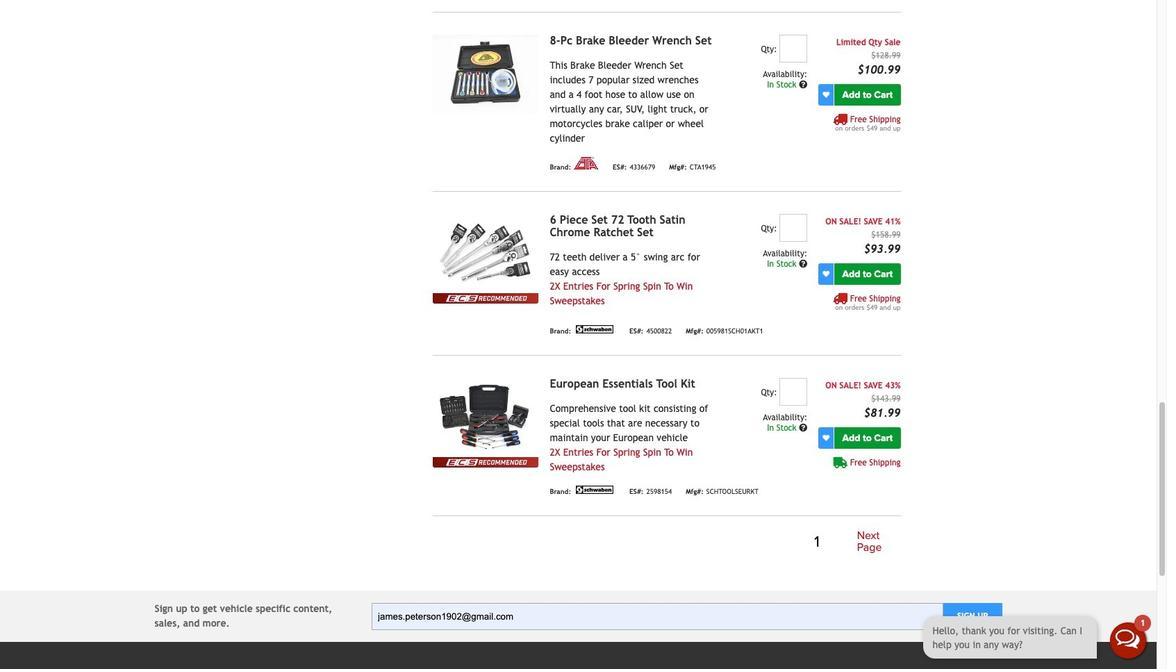 Task type: describe. For each thing, give the bounding box(es) containing it.
add to wish list image for schwaben - corporate logo related to the es#4500822 - 005981sch01akt1 - 6 piece set 72 tooth satin chrome ratchet set - 72 teeth deliver a 5 swing arc for easy access - schwaben - audi bmw volkswagen mercedes benz mini porsche image's question circle icon
[[823, 271, 830, 278]]

ecs tuning recommends this product. image for the es#4500822 - 005981sch01akt1 - 6 piece set 72 tooth satin chrome ratchet set - 72 teeth deliver a 5 swing arc for easy access - schwaben - audi bmw volkswagen mercedes benz mini porsche image
[[433, 293, 539, 304]]

add to wish list image for question circle icon for cta tools - corporate logo
[[823, 91, 830, 98]]

Email email field
[[372, 603, 944, 630]]

add to wish list image for question circle image
[[823, 435, 830, 442]]

schwaben - corporate logo image for es#2598154 - schtoolseurkt - european essentials tool kit - comprehensive tool kit consisting of special tools that are necessary to maintain your european vehicle - schwaben - audi bmw volkswagen mercedes benz mini porsche image
[[574, 486, 616, 494]]

es#2598154 - schtoolseurkt - european essentials tool kit - comprehensive tool kit consisting of special tools that are necessary to maintain your european vehicle - schwaben - audi bmw volkswagen mercedes benz mini porsche image
[[433, 378, 539, 457]]



Task type: vqa. For each thing, say whether or not it's contained in the screenshot.
Bremmen
no



Task type: locate. For each thing, give the bounding box(es) containing it.
1 add to wish list image from the top
[[823, 91, 830, 98]]

1 schwaben - corporate logo image from the top
[[574, 325, 616, 333]]

question circle image for schwaben - corporate logo related to the es#4500822 - 005981sch01akt1 - 6 piece set 72 tooth satin chrome ratchet set - 72 teeth deliver a 5 swing arc for easy access - schwaben - audi bmw volkswagen mercedes benz mini porsche image
[[799, 260, 808, 268]]

2 schwaben - corporate logo image from the top
[[574, 486, 616, 494]]

2 add to wish list image from the top
[[823, 271, 830, 278]]

paginated product list navigation navigation
[[433, 527, 901, 557]]

0 vertical spatial question circle image
[[799, 81, 808, 89]]

question circle image
[[799, 424, 808, 432]]

2 ecs tuning recommends this product. image from the top
[[433, 457, 539, 468]]

1 question circle image from the top
[[799, 81, 808, 89]]

0 vertical spatial add to wish list image
[[823, 91, 830, 98]]

2 vertical spatial add to wish list image
[[823, 435, 830, 442]]

1 vertical spatial add to wish list image
[[823, 271, 830, 278]]

ecs tuning recommends this product. image
[[433, 293, 539, 304], [433, 457, 539, 468]]

add to wish list image
[[823, 91, 830, 98], [823, 271, 830, 278], [823, 435, 830, 442]]

3 add to wish list image from the top
[[823, 435, 830, 442]]

1 vertical spatial ecs tuning recommends this product. image
[[433, 457, 539, 468]]

0 vertical spatial schwaben - corporate logo image
[[574, 325, 616, 333]]

0 vertical spatial ecs tuning recommends this product. image
[[433, 293, 539, 304]]

question circle image for cta tools - corporate logo
[[799, 81, 808, 89]]

2 question circle image from the top
[[799, 260, 808, 268]]

1 vertical spatial question circle image
[[799, 260, 808, 268]]

schwaben - corporate logo image
[[574, 325, 616, 333], [574, 486, 616, 494]]

question circle image
[[799, 81, 808, 89], [799, 260, 808, 268]]

es#4336679 - cta1945 - 8-pc brake bleeder wrench set - this brake bleeder wrench set includes 7 popular sized wrenches and a 4 foot hose to allow use on virtually any car, suv, light truck, or motorcycles brake caliper or wheel cylinder - cta tools - audi bmw volkswagen mercedes benz mini porsche image
[[433, 35, 539, 114]]

None number field
[[780, 35, 808, 62], [780, 214, 808, 242], [780, 378, 808, 406], [780, 35, 808, 62], [780, 214, 808, 242], [780, 378, 808, 406]]

1 vertical spatial schwaben - corporate logo image
[[574, 486, 616, 494]]

cta tools - corporate logo image
[[574, 157, 599, 169]]

ecs tuning recommends this product. image for es#2598154 - schtoolseurkt - european essentials tool kit - comprehensive tool kit consisting of special tools that are necessary to maintain your european vehicle - schwaben - audi bmw volkswagen mercedes benz mini porsche image
[[433, 457, 539, 468]]

es#4500822 - 005981sch01akt1 - 6 piece set 72 tooth satin chrome ratchet set - 72 teeth deliver a 5 swing arc for easy access - schwaben - audi bmw volkswagen mercedes benz mini porsche image
[[433, 214, 539, 293]]

schwaben - corporate logo image for the es#4500822 - 005981sch01akt1 - 6 piece set 72 tooth satin chrome ratchet set - 72 teeth deliver a 5 swing arc for easy access - schwaben - audi bmw volkswagen mercedes benz mini porsche image
[[574, 325, 616, 333]]

1 ecs tuning recommends this product. image from the top
[[433, 293, 539, 304]]



